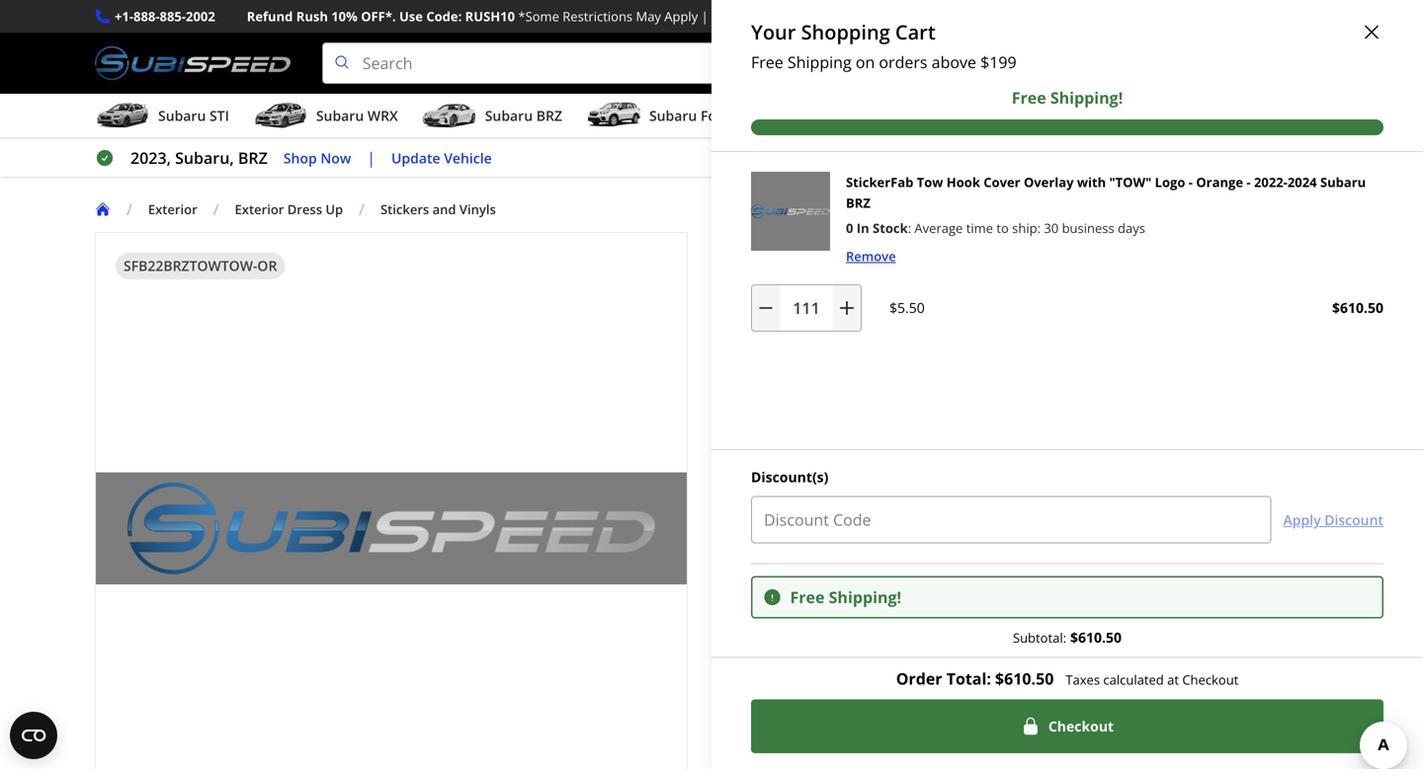 Task type: describe. For each thing, give the bounding box(es) containing it.
order total: $610.50
[[896, 668, 1054, 690]]

$199
[[906, 7, 935, 25]]

open widget image
[[10, 713, 57, 760]]

exterior for exterior
[[148, 201, 197, 219]]

orders
[[824, 7, 868, 25]]

&
[[1164, 624, 1174, 642]]

checkout link
[[751, 700, 1384, 754]]

$
[[981, 51, 990, 73]]

review
[[868, 305, 907, 323]]

write a review
[[822, 305, 907, 323]]

stickers
[[381, 201, 429, 219]]

business
[[1062, 219, 1115, 237]]

free right price
[[790, 587, 825, 608]]

overlay for stickerfab tow hook cover overlay with "tow" logo - orange - 2022-2024 subaru brz 0 in stock : average time to ship: 30 business days
[[1024, 173, 1074, 191]]

/ for exterior
[[127, 199, 132, 220]]

guarantee
[[828, 591, 893, 608]]

0 vertical spatial $610.50
[[1332, 298, 1384, 317]]

0 vertical spatial checkout
[[1183, 671, 1239, 689]]

increment image
[[837, 298, 857, 318]]

to inside "stickerfab tow hook cover overlay with "tow" logo - orange - 2022-2024 subaru brz 0 in stock : average time to ship: 30 business days"
[[997, 219, 1009, 237]]

shopping
[[801, 18, 890, 45]]

code:
[[426, 7, 462, 25]]

rated excellent & trusted
[[1062, 624, 1226, 642]]

free down price
[[753, 624, 781, 642]]

1 empty star image from the left
[[737, 306, 754, 323]]

checkout inside button
[[1049, 717, 1114, 736]]

shipping inside free shipping on orders above $ 199 free shipping!
[[788, 51, 852, 73]]

free down the your
[[751, 51, 784, 73]]

days
[[1118, 219, 1146, 237]]

0 horizontal spatial to
[[916, 591, 930, 608]]

this
[[751, 724, 782, 745]]

price match guarantee up to 110%
[[753, 591, 967, 608]]

of
[[831, 678, 843, 696]]

cart
[[895, 18, 936, 45]]

your shopping cart
[[751, 18, 936, 45]]

/ for stickers and vinyls
[[359, 199, 365, 220]]

+1-888-885-2002
[[115, 7, 215, 25]]

30
[[1044, 219, 1059, 237]]

rush
[[296, 7, 328, 25]]

stickerfab tow hook cover overlay with "tow" logo - orange - 2022-2024 subaru brz 0 in stock : average time to ship: 30 business days
[[846, 173, 1366, 237]]

up
[[326, 201, 343, 219]]

rush10
[[465, 7, 515, 25]]

apply
[[665, 7, 698, 25]]

calculated
[[1103, 671, 1164, 689]]

average
[[915, 219, 963, 237]]

sfb22brztowtow-or
[[124, 257, 277, 275]]

tow for stickerfab tow hook cover overlay with "tow" logo - orange - 2022-2024 subaru brz 0 in stock : average time to ship: 30 business days
[[917, 173, 943, 191]]

total:
[[947, 668, 991, 690]]

+1-
[[115, 7, 133, 25]]

exterior dress up
[[235, 201, 343, 219]]

trusted
[[1177, 624, 1226, 642]]

excellent
[[1102, 624, 1161, 642]]

refund
[[247, 7, 293, 25]]

search input field
[[322, 43, 1206, 84]]

free right the |
[[712, 7, 740, 25]]

fits
[[786, 724, 810, 745]]

/ for exterior dress up
[[213, 199, 219, 220]]

dealer
[[789, 678, 828, 696]]

2 empty star image from the left
[[754, 306, 771, 323]]

decrement image
[[756, 298, 776, 318]]

subtotal:
[[1013, 629, 1067, 647]]

shipping! inside free shipping on orders above $ 199 free shipping!
[[1051, 87, 1123, 108]]

with for stickerfab tow hook cover overlay with "tow" logo - orange - 2022-2024 subaru brz 0 in stock : average time to ship: 30 business days
[[1077, 173, 1106, 191]]

in
[[857, 219, 869, 237]]

:
[[908, 219, 911, 237]]

"tow" for stickerfab tow hook cover overlay with "tow" logo - orange - 2022-2024 subaru brz 0 in stock : average time to ship: 30 business days
[[1110, 173, 1152, 191]]

checkout button
[[751, 700, 1384, 754]]

stickerfab for stickerfab tow hook cover overlay with "tow" logo - orange - 2022-2024 subaru brz
[[720, 235, 819, 262]]

taxes
[[1066, 671, 1100, 689]]

sfb22brztowtow-
[[124, 257, 257, 275]]

authorized dealer of sticker fab
[[720, 678, 918, 696]]

+1-888-885-2002 link
[[115, 6, 215, 27]]

none number field inside your shopping cart dialog
[[751, 284, 862, 332]]

authorized
[[720, 678, 785, 696]]

logo for stickerfab tow hook cover overlay with "tow" logo - orange - 2022-2024 subaru brz 0 in stock : average time to ship: 30 business days
[[1155, 173, 1186, 191]]

your shopping cart dialog
[[712, 0, 1423, 770]]

write
[[822, 305, 854, 323]]

1 vertical spatial free shipping!
[[753, 624, 844, 642]]

3 empty star image from the left
[[789, 306, 806, 323]]

restrictions
[[563, 7, 633, 25]]

ship:
[[1012, 219, 1041, 237]]

write a review link
[[822, 305, 907, 323]]

hook for stickerfab tow hook cover overlay with "tow" logo - orange - 2022-2024 subaru brz
[[869, 235, 919, 262]]

cover for stickerfab tow hook cover overlay with "tow" logo - orange - 2022-2024 subaru brz
[[924, 235, 979, 262]]

your
[[751, 18, 796, 45]]

cover for stickerfab tow hook cover overlay with "tow" logo - orange - 2022-2024 subaru brz 0 in stock : average time to ship: 30 business days
[[984, 173, 1021, 191]]

a
[[857, 305, 865, 323]]



Task type: vqa. For each thing, say whether or not it's contained in the screenshot.
110%
yes



Task type: locate. For each thing, give the bounding box(es) containing it.
0 horizontal spatial tow
[[824, 235, 864, 262]]

1 vertical spatial brz
[[895, 267, 932, 295]]

0 horizontal spatial checkout
[[1049, 717, 1114, 736]]

subaru for stickerfab tow hook cover overlay with "tow" logo - orange - 2022-2024 subaru brz 0 in stock : average time to ship: 30 business days
[[1321, 173, 1366, 191]]

exterior for exterior dress up
[[235, 201, 284, 219]]

1 horizontal spatial to
[[997, 219, 1009, 237]]

tow inside "stickerfab tow hook cover overlay with "tow" logo - orange - 2022-2024 subaru brz 0 in stock : average time to ship: 30 business days"
[[917, 173, 943, 191]]

885-
[[160, 7, 186, 25]]

hook
[[947, 173, 980, 191], [869, 235, 919, 262]]

2022- for stickerfab tow hook cover overlay with "tow" logo - orange - 2022-2024 subaru brz
[[720, 267, 771, 295]]

shipping down your shopping cart
[[788, 51, 852, 73]]

stickerfab inside stickerfab tow hook cover overlay with "tow" logo - orange - 2022-2024 subaru brz
[[720, 235, 819, 262]]

tow inside stickerfab tow hook cover overlay with "tow" logo - orange - 2022-2024 subaru brz
[[824, 235, 864, 262]]

1 horizontal spatial exterior
[[235, 201, 284, 219]]

empty star image
[[737, 306, 754, 323], [754, 306, 771, 323], [789, 306, 806, 323]]

sticker fab link
[[847, 677, 918, 698]]

2024 for stickerfab tow hook cover overlay with "tow" logo - orange - 2022-2024 subaru brz 0 in stock : average time to ship: 30 business days
[[1288, 173, 1317, 191]]

0 vertical spatial subaru
[[1321, 173, 1366, 191]]

0 vertical spatial 2022-
[[1254, 173, 1288, 191]]

0 vertical spatial "tow"
[[1110, 173, 1152, 191]]

brz for stickerfab tow hook cover overlay with "tow" logo - orange - 2022-2024 subaru brz 0 in stock : average time to ship: 30 business days
[[846, 194, 871, 212]]

or
[[257, 257, 277, 275]]

1 exterior from the left
[[148, 201, 197, 219]]

free shipping! right price
[[790, 587, 902, 608]]

time
[[966, 219, 993, 237]]

dress
[[287, 201, 322, 219]]

brz for stickerfab tow hook cover overlay with "tow" logo - orange - 2022-2024 subaru brz
[[895, 267, 932, 295]]

0 vertical spatial cover
[[984, 173, 1021, 191]]

free shipping on orders above $ 199 free shipping!
[[751, 51, 1123, 108]]

stickers and vinyls link
[[381, 201, 512, 219], [381, 201, 496, 219]]

2022- for stickerfab tow hook cover overlay with "tow" logo - orange - 2022-2024 subaru brz 0 in stock : average time to ship: 30 business days
[[1254, 173, 1288, 191]]

1 vertical spatial 2022-
[[720, 267, 771, 295]]

2022- inside "stickerfab tow hook cover overlay with "tow" logo - orange - 2022-2024 subaru brz 0 in stock : average time to ship: 30 business days"
[[1254, 173, 1288, 191]]

overlay up 30 at the right of page
[[1024, 173, 1074, 191]]

exterior
[[148, 201, 197, 219], [235, 201, 284, 219]]

/ up sfb22brztowtow-
[[127, 199, 132, 220]]

orders
[[879, 51, 928, 73]]

2 / from the left
[[213, 199, 219, 220]]

with right 30 at the right of page
[[1063, 235, 1105, 262]]

0 vertical spatial shipping!
[[1051, 87, 1123, 108]]

checkout
[[1183, 671, 1239, 689], [1049, 717, 1114, 736]]

may
[[636, 7, 661, 25]]

sticker fab image
[[751, 172, 830, 251]]

"tow" inside "stickerfab tow hook cover overlay with "tow" logo - orange - 2022-2024 subaru brz 0 in stock : average time to ship: 30 business days"
[[1110, 173, 1152, 191]]

1 horizontal spatial stickerfab
[[846, 173, 914, 191]]

2 horizontal spatial $610.50
[[1332, 298, 1384, 317]]

stock
[[873, 219, 908, 237]]

with up business
[[1077, 173, 1106, 191]]

overlay
[[1024, 173, 1074, 191], [984, 235, 1058, 262]]

empty star image left decrement image
[[737, 306, 754, 323]]

and
[[433, 201, 456, 219]]

logo for stickerfab tow hook cover overlay with "tow" logo - orange - 2022-2024 subaru brz
[[1178, 235, 1224, 262]]

overlay left business
[[984, 235, 1058, 262]]

1 horizontal spatial tow
[[917, 173, 943, 191]]

1 vertical spatial shipping!
[[829, 587, 902, 608]]

1 horizontal spatial checkout
[[1183, 671, 1239, 689]]

hook inside stickerfab tow hook cover overlay with "tow" logo - orange - 2022-2024 subaru brz
[[869, 235, 919, 262]]

2024 inside stickerfab tow hook cover overlay with "tow" logo - orange - 2022-2024 subaru brz
[[771, 267, 816, 295]]

1 vertical spatial tow
[[824, 235, 864, 262]]

*some
[[518, 7, 559, 25]]

/
[[127, 199, 132, 220], [213, 199, 219, 220], [359, 199, 365, 220]]

stickerfab inside "stickerfab tow hook cover overlay with "tow" logo - orange - 2022-2024 subaru brz 0 in stock : average time to ship: 30 business days"
[[846, 173, 914, 191]]

orange inside stickerfab tow hook cover overlay with "tow" logo - orange - 2022-2024 subaru brz
[[1240, 235, 1311, 262]]

888-
[[133, 7, 160, 25]]

subtotal: $610.50
[[1013, 629, 1122, 647]]

1 horizontal spatial subaru
[[1321, 173, 1366, 191]]

1 vertical spatial cover
[[924, 235, 979, 262]]

fab
[[895, 679, 918, 696]]

checkout right at
[[1183, 671, 1239, 689]]

overlay inside "stickerfab tow hook cover overlay with "tow" logo - orange - 2022-2024 subaru brz 0 in stock : average time to ship: 30 business days"
[[1024, 173, 1074, 191]]

0 horizontal spatial exterior
[[148, 201, 197, 219]]

0 horizontal spatial hook
[[869, 235, 919, 262]]

subaru for stickerfab tow hook cover overlay with "tow" logo - orange - 2022-2024 subaru brz
[[821, 267, 890, 295]]

0 vertical spatial to
[[997, 219, 1009, 237]]

brz up in
[[846, 194, 871, 212]]

|
[[701, 7, 708, 25]]

"tow" inside stickerfab tow hook cover overlay with "tow" logo - orange - 2022-2024 subaru brz
[[1110, 235, 1173, 262]]

tow left the stock
[[824, 235, 864, 262]]

1 vertical spatial to
[[916, 591, 930, 608]]

at
[[1167, 671, 1179, 689]]

/ right up at the left top of the page
[[359, 199, 365, 220]]

"tow" down stickerfab tow hook cover overlay with "tow" logo - orange - 2022-2024 subaru brz link at the right
[[1110, 235, 1173, 262]]

1 vertical spatial hook
[[869, 235, 919, 262]]

order
[[896, 668, 942, 690]]

vinyls
[[460, 201, 496, 219]]

$5.50
[[890, 298, 925, 317]]

1 horizontal spatial 2024
[[1288, 173, 1317, 191]]

brz inside "stickerfab tow hook cover overlay with "tow" logo - orange - 2022-2024 subaru brz 0 in stock : average time to ship: 30 business days"
[[846, 194, 871, 212]]

0 vertical spatial overlay
[[1024, 173, 1074, 191]]

2022-
[[1254, 173, 1288, 191], [720, 267, 771, 295]]

$610.50
[[1332, 298, 1384, 317], [1070, 629, 1122, 647], [995, 668, 1054, 690]]

1 vertical spatial logo
[[1178, 235, 1224, 262]]

free down the "199"
[[1012, 87, 1046, 108]]

free shipping! down "match"
[[753, 624, 844, 642]]

stickerfab up decrement image
[[720, 235, 819, 262]]

hook inside "stickerfab tow hook cover overlay with "tow" logo - orange - 2022-2024 subaru brz 0 in stock : average time to ship: 30 business days"
[[947, 173, 980, 191]]

/ up sfb22brztowtow-or at the top of the page
[[213, 199, 219, 220]]

0 vertical spatial 2024
[[1288, 173, 1317, 191]]

taxes calculated at checkout
[[1066, 671, 1239, 689]]

0 horizontal spatial subaru
[[821, 267, 890, 295]]

orange for stickerfab tow hook cover overlay with "tow" logo - orange - 2022-2024 subaru brz 0 in stock : average time to ship: 30 business days
[[1196, 173, 1243, 191]]

with inside stickerfab tow hook cover overlay with "tow" logo - orange - 2022-2024 subaru brz
[[1063, 235, 1105, 262]]

1 / from the left
[[127, 199, 132, 220]]

brz inside stickerfab tow hook cover overlay with "tow" logo - orange - 2022-2024 subaru brz
[[895, 267, 932, 295]]

2002
[[186, 7, 215, 25]]

2 vertical spatial shipping!
[[785, 624, 844, 642]]

0 horizontal spatial $610.50
[[995, 668, 1054, 690]]

match
[[787, 591, 825, 608]]

on
[[856, 51, 875, 73]]

110%
[[933, 591, 967, 608]]

stickerfab tow hook cover overlay with "tow" logo - orange - 2022-2024 subaru brz
[[720, 235, 1322, 295]]

0 horizontal spatial stickerfab
[[720, 235, 819, 262]]

remove button
[[846, 246, 896, 267]]

orange inside "stickerfab tow hook cover overlay with "tow" logo - orange - 2022-2024 subaru brz 0 in stock : average time to ship: 30 business days"
[[1196, 173, 1243, 191]]

tow for stickerfab tow hook cover overlay with "tow" logo - orange - 2022-2024 subaru brz
[[824, 235, 864, 262]]

2024 for stickerfab tow hook cover overlay with "tow" logo - orange - 2022-2024 subaru brz
[[771, 267, 816, 295]]

logo
[[1155, 173, 1186, 191], [1178, 235, 1224, 262]]

stickerfab tow hook cover overlay with "tow" logo - orange - 2022-2024 subaru brz link
[[846, 173, 1366, 212]]

0
[[846, 219, 853, 237]]

0 vertical spatial orange
[[1196, 173, 1243, 191]]

tow up average
[[917, 173, 943, 191]]

empty star image right decrement image
[[789, 306, 806, 323]]

shipping
[[743, 7, 799, 25], [788, 51, 852, 73]]

1 vertical spatial "tow"
[[1110, 235, 1173, 262]]

0 horizontal spatial 2022-
[[720, 267, 771, 295]]

this fits
[[751, 724, 810, 745]]

brz up $5.50
[[895, 267, 932, 295]]

1 vertical spatial subaru
[[821, 267, 890, 295]]

3 / from the left
[[359, 199, 365, 220]]

1 horizontal spatial $610.50
[[1070, 629, 1122, 647]]

shipping! right "match"
[[829, 587, 902, 608]]

2024 inside "stickerfab tow hook cover overlay with "tow" logo - orange - 2022-2024 subaru brz 0 in stock : average time to ship: 30 business days"
[[1288, 173, 1317, 191]]

0 vertical spatial with
[[1077, 173, 1106, 191]]

2 vertical spatial $610.50
[[995, 668, 1054, 690]]

"tow" for stickerfab tow hook cover overlay with "tow" logo - orange - 2022-2024 subaru brz
[[1110, 235, 1173, 262]]

to right time
[[997, 219, 1009, 237]]

free shipping! inside your shopping cart dialog
[[790, 587, 902, 608]]

with for stickerfab tow hook cover overlay with "tow" logo - orange - 2022-2024 subaru brz
[[1063, 235, 1105, 262]]

cover up time
[[984, 173, 1021, 191]]

0 vertical spatial logo
[[1155, 173, 1186, 191]]

0 vertical spatial brz
[[846, 194, 871, 212]]

1 vertical spatial $610.50
[[1070, 629, 1122, 647]]

0 horizontal spatial 2024
[[771, 267, 816, 295]]

1 horizontal spatial hook
[[947, 173, 980, 191]]

remove
[[846, 247, 896, 265]]

1 vertical spatial 2024
[[771, 267, 816, 295]]

price
[[753, 591, 783, 608]]

empty star image
[[771, 306, 789, 323]]

0 vertical spatial tow
[[917, 173, 943, 191]]

up
[[896, 591, 913, 608]]

empty star image left the write
[[754, 306, 771, 323]]

1 vertical spatial overlay
[[984, 235, 1058, 262]]

1 vertical spatial checkout
[[1049, 717, 1114, 736]]

use
[[399, 7, 423, 25]]

cover inside "stickerfab tow hook cover overlay with "tow" logo - orange - 2022-2024 subaru brz 0 in stock : average time to ship: 30 business days"
[[984, 173, 1021, 191]]

Discount Code field
[[751, 497, 1272, 544]]

1 vertical spatial orange
[[1240, 235, 1311, 262]]

over
[[871, 7, 902, 25]]

0 horizontal spatial cover
[[924, 235, 979, 262]]

logo inside stickerfab tow hook cover overlay with "tow" logo - orange - 2022-2024 subaru brz
[[1178, 235, 1224, 262]]

orange for stickerfab tow hook cover overlay with "tow" logo - orange - 2022-2024 subaru brz
[[1240, 235, 1311, 262]]

free shipping!
[[790, 587, 902, 608], [753, 624, 844, 642]]

0 vertical spatial stickerfab
[[846, 173, 914, 191]]

above
[[932, 51, 977, 73]]

brz
[[846, 194, 871, 212], [895, 267, 932, 295]]

None number field
[[751, 284, 862, 332]]

subaru
[[1321, 173, 1366, 191], [821, 267, 890, 295]]

"tow"
[[1110, 173, 1152, 191], [1110, 235, 1173, 262]]

logo inside "stickerfab tow hook cover overlay with "tow" logo - orange - 2022-2024 subaru brz 0 in stock : average time to ship: 30 business days"
[[1155, 173, 1186, 191]]

exterior up sfb22brztowtow-
[[148, 201, 197, 219]]

0 vertical spatial shipping
[[743, 7, 799, 25]]

0 horizontal spatial brz
[[846, 194, 871, 212]]

exterior link
[[148, 201, 213, 219], [148, 201, 197, 219]]

1 horizontal spatial cover
[[984, 173, 1021, 191]]

cover inside stickerfab tow hook cover overlay with "tow" logo - orange - 2022-2024 subaru brz
[[924, 235, 979, 262]]

rated
[[1062, 624, 1099, 642]]

0 vertical spatial free shipping!
[[790, 587, 902, 608]]

199
[[990, 51, 1017, 73]]

2022- inside stickerfab tow hook cover overlay with "tow" logo - orange - 2022-2024 subaru brz
[[720, 267, 771, 295]]

orange
[[1196, 173, 1243, 191], [1240, 235, 1311, 262]]

1 horizontal spatial brz
[[895, 267, 932, 295]]

1 horizontal spatial 2022-
[[1254, 173, 1288, 191]]

refund rush 10% off*. use code: rush10 *some restrictions may apply | free shipping on orders over $199
[[247, 7, 935, 25]]

overlay inside stickerfab tow hook cover overlay with "tow" logo - orange - 2022-2024 subaru brz
[[984, 235, 1058, 262]]

hook for stickerfab tow hook cover overlay with "tow" logo - orange - 2022-2024 subaru brz 0 in stock : average time to ship: 30 business days
[[947, 173, 980, 191]]

subaru inside "stickerfab tow hook cover overlay with "tow" logo - orange - 2022-2024 subaru brz 0 in stock : average time to ship: 30 business days"
[[1321, 173, 1366, 191]]

10%
[[331, 7, 358, 25]]

0 horizontal spatial /
[[127, 199, 132, 220]]

1 horizontal spatial /
[[213, 199, 219, 220]]

exterior dress up link
[[235, 201, 359, 219], [235, 201, 343, 219]]

sticker
[[847, 679, 892, 696]]

to
[[997, 219, 1009, 237], [916, 591, 930, 608]]

stickers and vinyls
[[381, 201, 496, 219]]

cover right the : on the right top of the page
[[924, 235, 979, 262]]

0 vertical spatial hook
[[947, 173, 980, 191]]

shipping!
[[1051, 87, 1123, 108], [829, 587, 902, 608], [785, 624, 844, 642]]

2024
[[1288, 173, 1317, 191], [771, 267, 816, 295]]

shipping left on
[[743, 7, 799, 25]]

to right up
[[916, 591, 930, 608]]

on
[[802, 7, 821, 25]]

1 vertical spatial stickerfab
[[720, 235, 819, 262]]

stickerfab for stickerfab tow hook cover overlay with "tow" logo - orange - 2022-2024 subaru brz 0 in stock : average time to ship: 30 business days
[[846, 173, 914, 191]]

with inside "stickerfab tow hook cover overlay with "tow" logo - orange - 2022-2024 subaru brz 0 in stock : average time to ship: 30 business days"
[[1077, 173, 1106, 191]]

shipping! down "match"
[[785, 624, 844, 642]]

"tow" up days
[[1110, 173, 1152, 191]]

1 vertical spatial with
[[1063, 235, 1105, 262]]

stickerfab up the stock
[[846, 173, 914, 191]]

2 horizontal spatial /
[[359, 199, 365, 220]]

overlay for stickerfab tow hook cover overlay with "tow" logo - orange - 2022-2024 subaru brz
[[984, 235, 1058, 262]]

1 vertical spatial shipping
[[788, 51, 852, 73]]

free
[[712, 7, 740, 25], [751, 51, 784, 73], [1012, 87, 1046, 108], [790, 587, 825, 608], [753, 624, 781, 642]]

off*.
[[361, 7, 396, 25]]

cover
[[984, 173, 1021, 191], [924, 235, 979, 262]]

stickerfab
[[846, 173, 914, 191], [720, 235, 819, 262]]

discount(s)
[[751, 468, 829, 487]]

exterior left dress
[[235, 201, 284, 219]]

subaru inside stickerfab tow hook cover overlay with "tow" logo - orange - 2022-2024 subaru brz
[[821, 267, 890, 295]]

checkout down taxes
[[1049, 717, 1114, 736]]

with
[[1077, 173, 1106, 191], [1063, 235, 1105, 262]]

2 exterior from the left
[[235, 201, 284, 219]]

shipping! up stickerfab tow hook cover overlay with "tow" logo - orange - 2022-2024 subaru brz link at the right
[[1051, 87, 1123, 108]]



